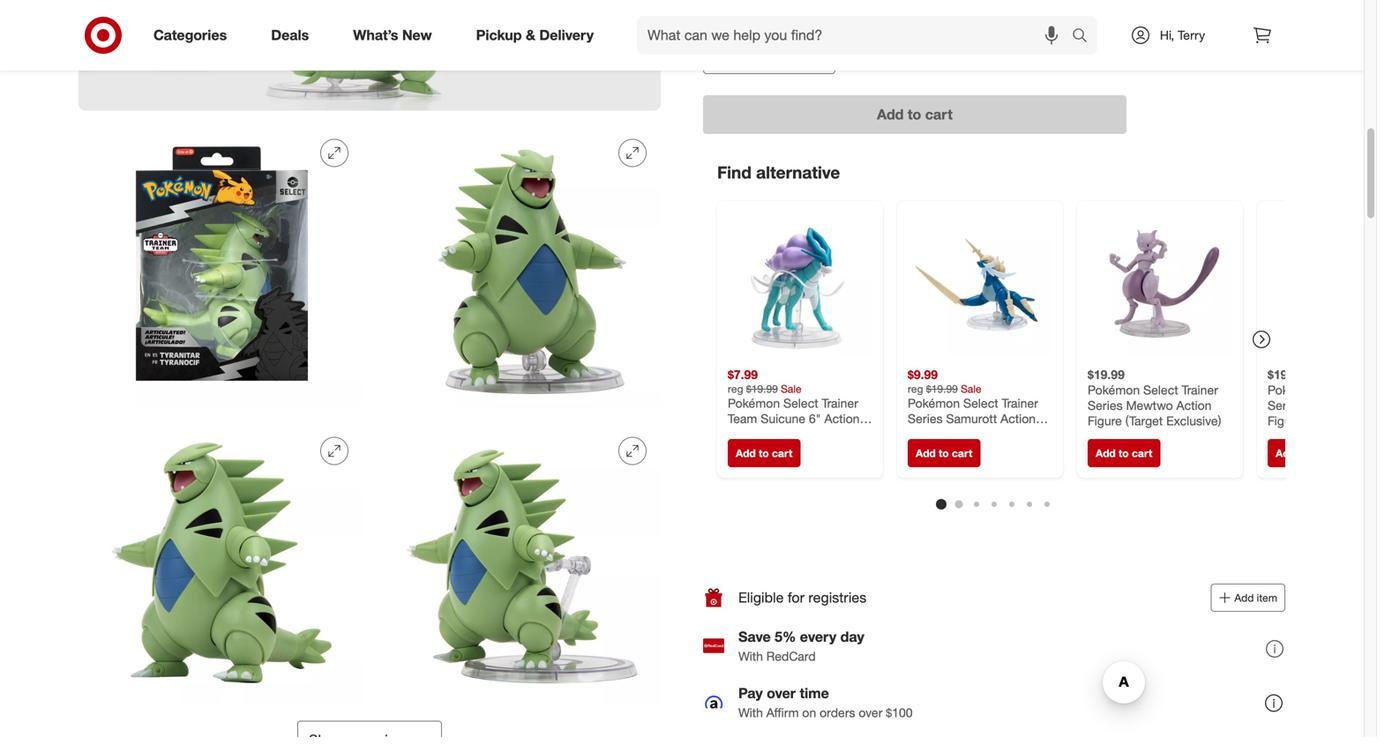 Task type: locate. For each thing, give the bounding box(es) containing it.
pokémon inside $19.99 pokémon select tra
[[1268, 382, 1321, 398]]

select inside "$7.99 reg $19.99 sale pokémon select trainer team suicune 6" action figure (target exclusive)"
[[784, 396, 819, 411]]

add
[[877, 106, 904, 123], [736, 447, 756, 460], [916, 447, 936, 460], [1096, 447, 1116, 460], [1235, 592, 1255, 605]]

$100
[[886, 706, 913, 721]]

eligible for registries
[[739, 589, 867, 607]]

add item
[[1235, 592, 1278, 605]]

add for $7.99 reg $19.99 sale pokémon select trainer team suicune 6" action figure (target exclusive)
[[736, 447, 756, 460]]

save 5% every day with redcard
[[739, 629, 865, 664]]

add to cart for $7.99 reg $19.99 sale pokémon select trainer team suicune 6" action figure (target exclusive)
[[736, 447, 793, 460]]

1 horizontal spatial over
[[859, 706, 883, 721]]

terry
[[1178, 27, 1206, 43]]

add to cart button for $9.99 reg $19.99 sale pokémon select trainer series samurott action figure (target exclusive)
[[908, 439, 981, 468]]

pay
[[739, 685, 763, 702]]

0 horizontal spatial action
[[825, 411, 860, 427]]

day
[[841, 629, 865, 646]]

trainer right samurott
[[1002, 396, 1039, 411]]

stock
[[749, 16, 786, 34]]

1 horizontal spatial reg
[[908, 382, 924, 396]]

series
[[1088, 398, 1123, 413], [908, 411, 943, 427]]

1 horizontal spatial exclusive)
[[987, 427, 1042, 442]]

series inside the $19.99 pokémon select trainer series mewtwo action figure (target exclusive)
[[1088, 398, 1123, 413]]

$7.99
[[728, 367, 758, 382]]

exclusive)
[[1167, 413, 1222, 429], [807, 427, 862, 442], [987, 427, 1042, 442]]

with down pay
[[739, 706, 763, 721]]

search button
[[1064, 16, 1107, 58]]

1 horizontal spatial (target
[[946, 427, 983, 442]]

reg inside "$7.99 reg $19.99 sale pokémon select trainer team suicune 6" action figure (target exclusive)"
[[728, 382, 744, 396]]

action
[[1177, 398, 1212, 413], [825, 411, 860, 427], [1001, 411, 1036, 427]]

time
[[800, 685, 829, 702]]

save
[[739, 629, 771, 646]]

every
[[800, 629, 837, 646]]

mewtwo
[[1127, 398, 1174, 413]]

2 horizontal spatial action
[[1177, 398, 1212, 413]]

What can we help you find? suggestions appear below search field
[[637, 16, 1077, 55]]

pokémon select trainer series mewtwo action figure (target exclusive) image
[[1088, 212, 1233, 356]]

0 horizontal spatial over
[[767, 685, 796, 702]]

0 horizontal spatial reg
[[728, 382, 744, 396]]

2 sale from the left
[[961, 382, 982, 396]]

1 vertical spatial with
[[739, 706, 763, 721]]

figure inside "$7.99 reg $19.99 sale pokémon select trainer team suicune 6" action figure (target exclusive)"
[[728, 427, 762, 442]]

new
[[402, 27, 432, 44]]

add to cart button for $7.99 reg $19.99 sale pokémon select trainer team suicune 6" action figure (target exclusive)
[[728, 439, 801, 468]]

pokémon inside "$7.99 reg $19.99 sale pokémon select trainer team suicune 6" action figure (target exclusive)"
[[728, 396, 780, 411]]

notify me when it's back button
[[703, 46, 836, 74]]

with
[[739, 649, 763, 664], [739, 706, 763, 721]]

0 horizontal spatial (target
[[766, 427, 803, 442]]

orders
[[820, 706, 856, 721]]

affirm
[[767, 706, 799, 721]]

2 horizontal spatial trainer
[[1182, 382, 1219, 398]]

of
[[732, 16, 745, 34]]

0 horizontal spatial figure
[[728, 427, 762, 442]]

sale up samurott
[[961, 382, 982, 396]]

$19.99 inside $9.99 reg $19.99 sale pokémon select trainer series samurott action figure (target exclusive)
[[927, 382, 958, 396]]

trainer
[[1182, 382, 1219, 398], [822, 396, 859, 411], [1002, 396, 1039, 411]]

figure inside $9.99 reg $19.99 sale pokémon select trainer series samurott action figure (target exclusive)
[[908, 427, 943, 442]]

pok&#233;mon select trainer team tyranitar 6&#34; action figure (target exclusive), 6 of 20 image
[[377, 423, 661, 708]]

add down team
[[736, 447, 756, 460]]

(target inside the $19.99 pokémon select trainer series mewtwo action figure (target exclusive)
[[1126, 413, 1164, 429]]

1 sale from the left
[[781, 382, 802, 396]]

1 horizontal spatial sale
[[961, 382, 982, 396]]

action right samurott
[[1001, 411, 1036, 427]]

pokémon select trainer series samurott action figure (target exclusive) image
[[908, 212, 1053, 356]]

series left mewtwo
[[1088, 398, 1123, 413]]

over up affirm
[[767, 685, 796, 702]]

figure left mewtwo
[[1088, 413, 1123, 429]]

add to cart button
[[703, 95, 1127, 134], [728, 439, 801, 468], [908, 439, 981, 468], [1088, 439, 1161, 468]]

0 horizontal spatial trainer
[[822, 396, 859, 411]]

deals
[[271, 27, 309, 44]]

1 horizontal spatial series
[[1088, 398, 1123, 413]]

suicune
[[761, 411, 806, 427]]

add item button
[[1211, 584, 1286, 612]]

action inside "$7.99 reg $19.99 sale pokémon select trainer team suicune 6" action figure (target exclusive)"
[[825, 411, 860, 427]]

over left $100
[[859, 706, 883, 721]]

hi,
[[1161, 27, 1175, 43]]

2 reg from the left
[[908, 382, 924, 396]]

1 horizontal spatial action
[[1001, 411, 1036, 427]]

add to cart for $19.99 pokémon select trainer series mewtwo action figure (target exclusive)
[[1096, 447, 1153, 460]]

what's new
[[353, 27, 432, 44]]

sale up suicune
[[781, 382, 802, 396]]

what's new link
[[338, 16, 454, 55]]

item
[[1257, 592, 1278, 605]]

series down $9.99
[[908, 411, 943, 427]]

add to cart for $9.99 reg $19.99 sale pokémon select trainer series samurott action figure (target exclusive)
[[916, 447, 973, 460]]

sale
[[781, 382, 802, 396], [961, 382, 982, 396]]

add down $9.99 reg $19.99 sale pokémon select trainer series samurott action figure (target exclusive)
[[916, 447, 936, 460]]

team
[[728, 411, 758, 427]]

2 with from the top
[[739, 706, 763, 721]]

select
[[1144, 382, 1179, 398], [1324, 382, 1359, 398], [784, 396, 819, 411], [964, 396, 999, 411]]

select inside $19.99 pokémon select tra
[[1324, 382, 1359, 398]]

trainer inside $9.99 reg $19.99 sale pokémon select trainer series samurott action figure (target exclusive)
[[1002, 396, 1039, 411]]

(target inside "$7.99 reg $19.99 sale pokémon select trainer team suicune 6" action figure (target exclusive)"
[[766, 427, 803, 442]]

trainer right mewtwo
[[1182, 382, 1219, 398]]

0 horizontal spatial series
[[908, 411, 943, 427]]

pok&#233;mon select trainer team tyranitar 6&#34; action figure (target exclusive), 5 of 20 image
[[79, 423, 363, 708]]

select inside the $19.99 pokémon select trainer series mewtwo action figure (target exclusive)
[[1144, 382, 1179, 398]]

2 horizontal spatial figure
[[1088, 413, 1123, 429]]

action inside $9.99 reg $19.99 sale pokémon select trainer series samurott action figure (target exclusive)
[[1001, 411, 1036, 427]]

0 horizontal spatial sale
[[781, 382, 802, 396]]

eligible
[[739, 589, 784, 607]]

select inside $9.99 reg $19.99 sale pokémon select trainer series samurott action figure (target exclusive)
[[964, 396, 999, 411]]

to
[[908, 106, 922, 123], [759, 447, 769, 460], [939, 447, 949, 460], [1119, 447, 1129, 460]]

trainer inside "$7.99 reg $19.99 sale pokémon select trainer team suicune 6" action figure (target exclusive)"
[[822, 396, 859, 411]]

reg
[[728, 382, 744, 396], [908, 382, 924, 396]]

cart
[[926, 106, 953, 123], [772, 447, 793, 460], [952, 447, 973, 460], [1132, 447, 1153, 460]]

2 horizontal spatial (target
[[1126, 413, 1164, 429]]

add down what can we help you find? suggestions appear below search box
[[877, 106, 904, 123]]

add down the $19.99 pokémon select trainer series mewtwo action figure (target exclusive)
[[1096, 447, 1116, 460]]

action right mewtwo
[[1177, 398, 1212, 413]]

redcard
[[767, 649, 816, 664]]

with down save
[[739, 649, 763, 664]]

over
[[767, 685, 796, 702], [859, 706, 883, 721]]

1 with from the top
[[739, 649, 763, 664]]

find
[[718, 162, 752, 183]]

figure left samurott
[[908, 427, 943, 442]]

add to cart
[[877, 106, 953, 123], [736, 447, 793, 460], [916, 447, 973, 460], [1096, 447, 1153, 460]]

1 horizontal spatial figure
[[908, 427, 943, 442]]

2 horizontal spatial exclusive)
[[1167, 413, 1222, 429]]

out of stock
[[703, 16, 786, 34]]

out
[[703, 16, 728, 34]]

add for $19.99 pokémon select trainer series mewtwo action figure (target exclusive)
[[1096, 447, 1116, 460]]

categories link
[[139, 16, 249, 55]]

find alternative
[[718, 162, 841, 183]]

pickup & delivery link
[[461, 16, 616, 55]]

0 vertical spatial with
[[739, 649, 763, 664]]

$19.99
[[1088, 367, 1125, 382], [1268, 367, 1305, 382], [747, 382, 778, 396], [927, 382, 958, 396]]

figure
[[1088, 413, 1123, 429], [728, 427, 762, 442], [908, 427, 943, 442]]

with inside save 5% every day with redcard
[[739, 649, 763, 664]]

$19.99 inside $19.99 pokémon select tra
[[1268, 367, 1305, 382]]

cart for $9.99 reg $19.99 sale pokémon select trainer series samurott action figure (target exclusive)
[[952, 447, 973, 460]]

sale inside "$7.99 reg $19.99 sale pokémon select trainer team suicune 6" action figure (target exclusive)"
[[781, 382, 802, 396]]

sale inside $9.99 reg $19.99 sale pokémon select trainer series samurott action figure (target exclusive)
[[961, 382, 982, 396]]

exclusive) inside "$7.99 reg $19.99 sale pokémon select trainer team suicune 6" action figure (target exclusive)"
[[807, 427, 862, 442]]

trainer inside the $19.99 pokémon select trainer series mewtwo action figure (target exclusive)
[[1182, 382, 1219, 398]]

action right 6"
[[825, 411, 860, 427]]

trainer for pokémon select trainer team suicune 6" action figure (target exclusive)
[[822, 396, 859, 411]]

0 horizontal spatial exclusive)
[[807, 427, 862, 442]]

trainer right 6"
[[822, 396, 859, 411]]

pok&#233;mon select trainer team tyranitar 6&#34; action figure (target exclusive), 4 of 20 image
[[377, 125, 661, 409]]

pay over time with affirm on orders over $100
[[739, 685, 913, 721]]

1 reg from the left
[[728, 382, 744, 396]]

figure down $7.99 at right
[[728, 427, 762, 442]]

(target
[[1126, 413, 1164, 429], [766, 427, 803, 442], [946, 427, 983, 442]]

reg inside $9.99 reg $19.99 sale pokémon select trainer series samurott action figure (target exclusive)
[[908, 382, 924, 396]]

$19.99 inside "$7.99 reg $19.99 sale pokémon select trainer team suicune 6" action figure (target exclusive)"
[[747, 382, 778, 396]]

pickup & delivery
[[476, 27, 594, 44]]

pokémon
[[1088, 382, 1140, 398], [1268, 382, 1321, 398], [728, 396, 780, 411], [908, 396, 960, 411]]

add left item
[[1235, 592, 1255, 605]]

1 horizontal spatial trainer
[[1002, 396, 1039, 411]]

add inside button
[[1235, 592, 1255, 605]]



Task type: describe. For each thing, give the bounding box(es) containing it.
add to cart button for $19.99 pokémon select trainer series mewtwo action figure (target exclusive)
[[1088, 439, 1161, 468]]

when
[[760, 53, 786, 67]]

delivery
[[540, 27, 594, 44]]

6"
[[809, 411, 821, 427]]

what's
[[353, 27, 398, 44]]

registries
[[809, 589, 867, 607]]

sale for suicune
[[781, 382, 802, 396]]

exclusive) inside $9.99 reg $19.99 sale pokémon select trainer series samurott action figure (target exclusive)
[[987, 427, 1042, 442]]

notify
[[711, 53, 740, 67]]

cart for $7.99 reg $19.99 sale pokémon select trainer team suicune 6" action figure (target exclusive)
[[772, 447, 793, 460]]

$7.99 reg $19.99 sale pokémon select trainer team suicune 6" action figure (target exclusive)
[[728, 367, 862, 442]]

$19.99 pokémon select tra
[[1268, 367, 1378, 429]]

$9.99 reg $19.99 sale pokémon select trainer series samurott action figure (target exclusive)
[[908, 367, 1042, 442]]

samurott
[[947, 411, 998, 427]]

notify me when it's back
[[711, 53, 828, 67]]

reg for $7.99
[[728, 382, 744, 396]]

to for $9.99 reg $19.99 sale pokémon select trainer series samurott action figure (target exclusive)
[[939, 447, 949, 460]]

pokémon inside the $19.99 pokémon select trainer series mewtwo action figure (target exclusive)
[[1088, 382, 1140, 398]]

pokémon inside $9.99 reg $19.99 sale pokémon select trainer series samurott action figure (target exclusive)
[[908, 396, 960, 411]]

alternative
[[757, 162, 841, 183]]

exclusive) inside the $19.99 pokémon select trainer series mewtwo action figure (target exclusive)
[[1167, 413, 1222, 429]]

it's
[[789, 53, 802, 67]]

reg for $9.99
[[908, 382, 924, 396]]

pok&#233;mon select trainer team tyranitar 6&#34; action figure (target exclusive), 3 of 20 image
[[79, 125, 363, 409]]

pickup
[[476, 27, 522, 44]]

pokémon select trainer series raikou action figure (target exclusive) image
[[1268, 212, 1378, 356]]

$19.99 pokémon select trainer series mewtwo action figure (target exclusive)
[[1088, 367, 1222, 429]]

trainer for pokémon select trainer series samurott action figure (target exclusive)
[[1002, 396, 1039, 411]]

with inside pay over time with affirm on orders over $100
[[739, 706, 763, 721]]

to for $19.99 pokémon select trainer series mewtwo action figure (target exclusive)
[[1119, 447, 1129, 460]]

$19.99 inside the $19.99 pokémon select trainer series mewtwo action figure (target exclusive)
[[1088, 367, 1125, 382]]

to for $7.99 reg $19.99 sale pokémon select trainer team suicune 6" action figure (target exclusive)
[[759, 447, 769, 460]]

$9.99
[[908, 367, 938, 382]]

hi, terry
[[1161, 27, 1206, 43]]

me
[[742, 53, 757, 67]]

action inside the $19.99 pokémon select trainer series mewtwo action figure (target exclusive)
[[1177, 398, 1212, 413]]

(target inside $9.99 reg $19.99 sale pokémon select trainer series samurott action figure (target exclusive)
[[946, 427, 983, 442]]

categories
[[154, 27, 227, 44]]

1 vertical spatial over
[[859, 706, 883, 721]]

pokémon select trainer team suicune 6" action figure (target exclusive) image
[[728, 212, 873, 356]]

back
[[805, 53, 828, 67]]

tra
[[1362, 382, 1378, 398]]

&
[[526, 27, 536, 44]]

cart for $19.99 pokémon select trainer series mewtwo action figure (target exclusive)
[[1132, 447, 1153, 460]]

search
[[1064, 28, 1107, 46]]

5%
[[775, 629, 796, 646]]

add for $9.99 reg $19.99 sale pokémon select trainer series samurott action figure (target exclusive)
[[916, 447, 936, 460]]

for
[[788, 589, 805, 607]]

deals link
[[256, 16, 331, 55]]

on
[[803, 706, 817, 721]]

0 vertical spatial over
[[767, 685, 796, 702]]

series inside $9.99 reg $19.99 sale pokémon select trainer series samurott action figure (target exclusive)
[[908, 411, 943, 427]]

figure inside the $19.99 pokémon select trainer series mewtwo action figure (target exclusive)
[[1088, 413, 1123, 429]]

sale for samurott
[[961, 382, 982, 396]]



Task type: vqa. For each thing, say whether or not it's contained in the screenshot.
Pickup & Delivery Link
yes



